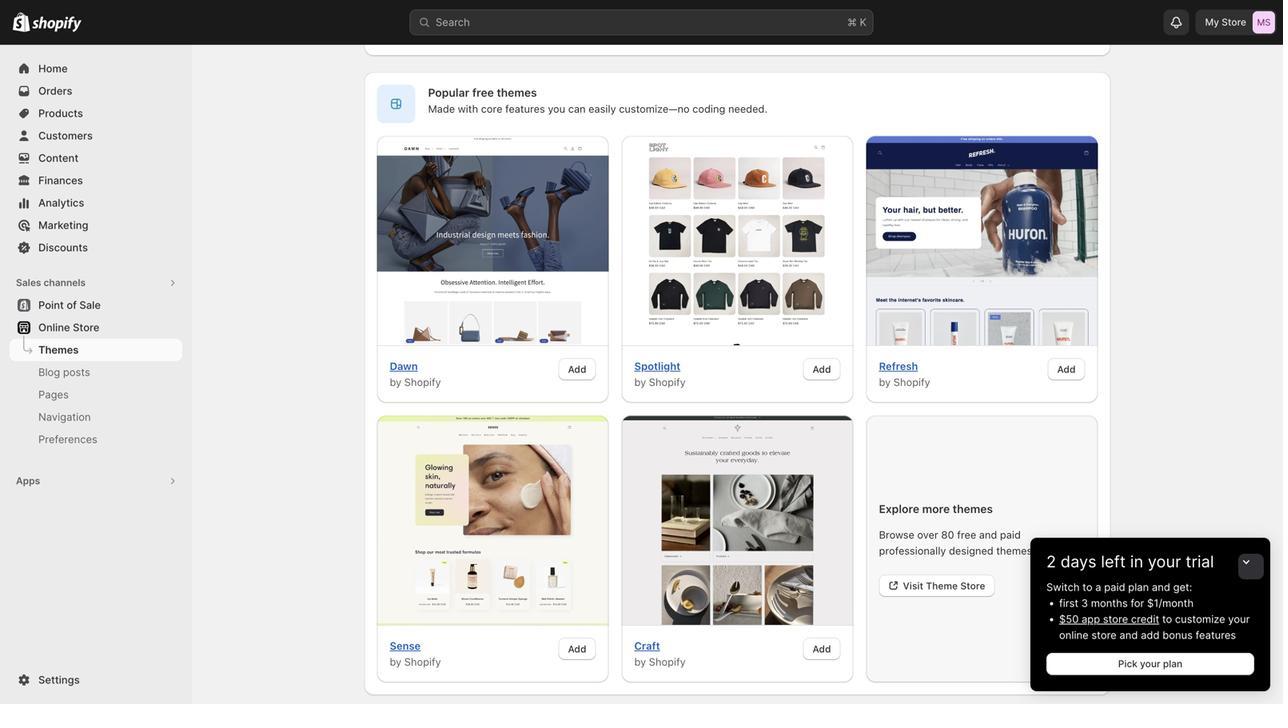 Task type: describe. For each thing, give the bounding box(es) containing it.
switch
[[1046, 581, 1080, 594]]

home
[[38, 62, 68, 75]]

store for my store
[[1222, 16, 1246, 28]]

customize
[[1175, 613, 1225, 626]]

discounts link
[[10, 237, 182, 259]]

point
[[38, 299, 64, 311]]

shopify image
[[13, 12, 30, 32]]

$50
[[1059, 613, 1079, 626]]

2 days left in your trial button
[[1030, 538, 1270, 572]]

pick your plan
[[1118, 658, 1183, 670]]

shopify image
[[32, 16, 82, 32]]

credit
[[1131, 613, 1159, 626]]

my store image
[[1253, 11, 1275, 34]]

marketing
[[38, 219, 88, 231]]

0 vertical spatial store
[[1103, 613, 1128, 626]]

paid
[[1104, 581, 1125, 594]]

a
[[1095, 581, 1101, 594]]

$50 app store credit link
[[1059, 613, 1159, 626]]

bonus
[[1163, 629, 1193, 642]]

navigation
[[38, 411, 91, 423]]

add
[[1141, 629, 1160, 642]]

pick
[[1118, 658, 1138, 670]]

k
[[860, 16, 867, 28]]

for
[[1131, 597, 1144, 610]]

finances link
[[10, 169, 182, 192]]

content
[[38, 152, 78, 164]]

themes link
[[10, 339, 182, 361]]

2 days left in your trial element
[[1030, 580, 1270, 692]]

your inside dropdown button
[[1148, 552, 1181, 572]]

my store
[[1205, 16, 1246, 28]]

orders
[[38, 85, 72, 97]]

pages link
[[10, 384, 182, 406]]

blog posts link
[[10, 361, 182, 384]]

first
[[1059, 597, 1079, 610]]

search
[[436, 16, 470, 28]]

blog
[[38, 366, 60, 379]]

1 horizontal spatial plan
[[1163, 658, 1183, 670]]

sales channels
[[16, 277, 86, 289]]

app
[[1082, 613, 1100, 626]]

online
[[38, 321, 70, 334]]

marketing link
[[10, 214, 182, 237]]

in
[[1130, 552, 1143, 572]]

0 horizontal spatial plan
[[1128, 581, 1149, 594]]

$1/month
[[1147, 597, 1194, 610]]

months
[[1091, 597, 1128, 610]]

days
[[1061, 552, 1097, 572]]

customers
[[38, 130, 93, 142]]

pages
[[38, 389, 69, 401]]

apps button
[[10, 470, 182, 492]]

products
[[38, 107, 83, 120]]



Task type: vqa. For each thing, say whether or not it's contained in the screenshot.
1 day left in your trial
no



Task type: locate. For each thing, give the bounding box(es) containing it.
navigation link
[[10, 406, 182, 428]]

online store
[[38, 321, 99, 334]]

your up features
[[1228, 613, 1250, 626]]

left
[[1101, 552, 1126, 572]]

store
[[1103, 613, 1128, 626], [1091, 629, 1117, 642]]

home link
[[10, 58, 182, 80]]

2 vertical spatial your
[[1140, 658, 1160, 670]]

online store link
[[10, 317, 182, 339]]

⌘ k
[[847, 16, 867, 28]]

finances
[[38, 174, 83, 187]]

apps
[[16, 475, 40, 487]]

settings
[[38, 674, 80, 686]]

features
[[1196, 629, 1236, 642]]

your inside to customize your online store and add bonus features
[[1228, 613, 1250, 626]]

pick your plan link
[[1046, 653, 1254, 676]]

posts
[[63, 366, 90, 379]]

orders link
[[10, 80, 182, 102]]

blog posts
[[38, 366, 90, 379]]

analytics link
[[10, 192, 182, 214]]

trial
[[1186, 552, 1214, 572]]

2
[[1046, 552, 1056, 572]]

settings link
[[10, 669, 182, 692]]

your
[[1148, 552, 1181, 572], [1228, 613, 1250, 626], [1140, 658, 1160, 670]]

1 vertical spatial your
[[1228, 613, 1250, 626]]

themes
[[38, 344, 79, 356]]

0 horizontal spatial and
[[1120, 629, 1138, 642]]

0 vertical spatial to
[[1083, 581, 1092, 594]]

and for store
[[1120, 629, 1138, 642]]

first 3 months for $1/month
[[1059, 597, 1194, 610]]

1 horizontal spatial and
[[1152, 581, 1170, 594]]

analytics
[[38, 197, 84, 209]]

sales
[[16, 277, 41, 289]]

point of sale
[[38, 299, 101, 311]]

0 vertical spatial plan
[[1128, 581, 1149, 594]]

store down sale in the top of the page
[[73, 321, 99, 334]]

products link
[[10, 102, 182, 125]]

channels
[[44, 277, 86, 289]]

to inside to customize your online store and add bonus features
[[1162, 613, 1172, 626]]

1 vertical spatial store
[[1091, 629, 1117, 642]]

0 horizontal spatial to
[[1083, 581, 1092, 594]]

1 vertical spatial and
[[1120, 629, 1138, 642]]

point of sale link
[[10, 294, 182, 317]]

store down months
[[1103, 613, 1128, 626]]

to left the a
[[1083, 581, 1092, 594]]

to down $1/month
[[1162, 613, 1172, 626]]

0 vertical spatial store
[[1222, 16, 1246, 28]]

3
[[1081, 597, 1088, 610]]

0 vertical spatial and
[[1152, 581, 1170, 594]]

point of sale button
[[0, 294, 192, 317]]

1 vertical spatial store
[[73, 321, 99, 334]]

2 days left in your trial
[[1046, 552, 1214, 572]]

store inside to customize your online store and add bonus features
[[1091, 629, 1117, 642]]

store down $50 app store credit link
[[1091, 629, 1117, 642]]

and left add
[[1120, 629, 1138, 642]]

store for online store
[[73, 321, 99, 334]]

my
[[1205, 16, 1219, 28]]

1 horizontal spatial to
[[1162, 613, 1172, 626]]

discounts
[[38, 241, 88, 254]]

plan down bonus on the right
[[1163, 658, 1183, 670]]

to
[[1083, 581, 1092, 594], [1162, 613, 1172, 626]]

plan up for
[[1128, 581, 1149, 594]]

store inside "link"
[[73, 321, 99, 334]]

to customize your online store and add bonus features
[[1059, 613, 1250, 642]]

1 vertical spatial plan
[[1163, 658, 1183, 670]]

preferences
[[38, 433, 97, 446]]

1 vertical spatial to
[[1162, 613, 1172, 626]]

online
[[1059, 629, 1089, 642]]

0 horizontal spatial store
[[73, 321, 99, 334]]

content link
[[10, 147, 182, 169]]

store
[[1222, 16, 1246, 28], [73, 321, 99, 334]]

get:
[[1173, 581, 1192, 594]]

plan
[[1128, 581, 1149, 594], [1163, 658, 1183, 670]]

sale
[[79, 299, 101, 311]]

customers link
[[10, 125, 182, 147]]

$50 app store credit
[[1059, 613, 1159, 626]]

and up $1/month
[[1152, 581, 1170, 594]]

and for plan
[[1152, 581, 1170, 594]]

and
[[1152, 581, 1170, 594], [1120, 629, 1138, 642]]

of
[[67, 299, 77, 311]]

⌘
[[847, 16, 857, 28]]

store right my
[[1222, 16, 1246, 28]]

and inside to customize your online store and add bonus features
[[1120, 629, 1138, 642]]

preferences link
[[10, 428, 182, 451]]

your right pick
[[1140, 658, 1160, 670]]

1 horizontal spatial store
[[1222, 16, 1246, 28]]

0 vertical spatial your
[[1148, 552, 1181, 572]]

sales channels button
[[10, 272, 182, 294]]

switch to a paid plan and get:
[[1046, 581, 1192, 594]]

your right in
[[1148, 552, 1181, 572]]



